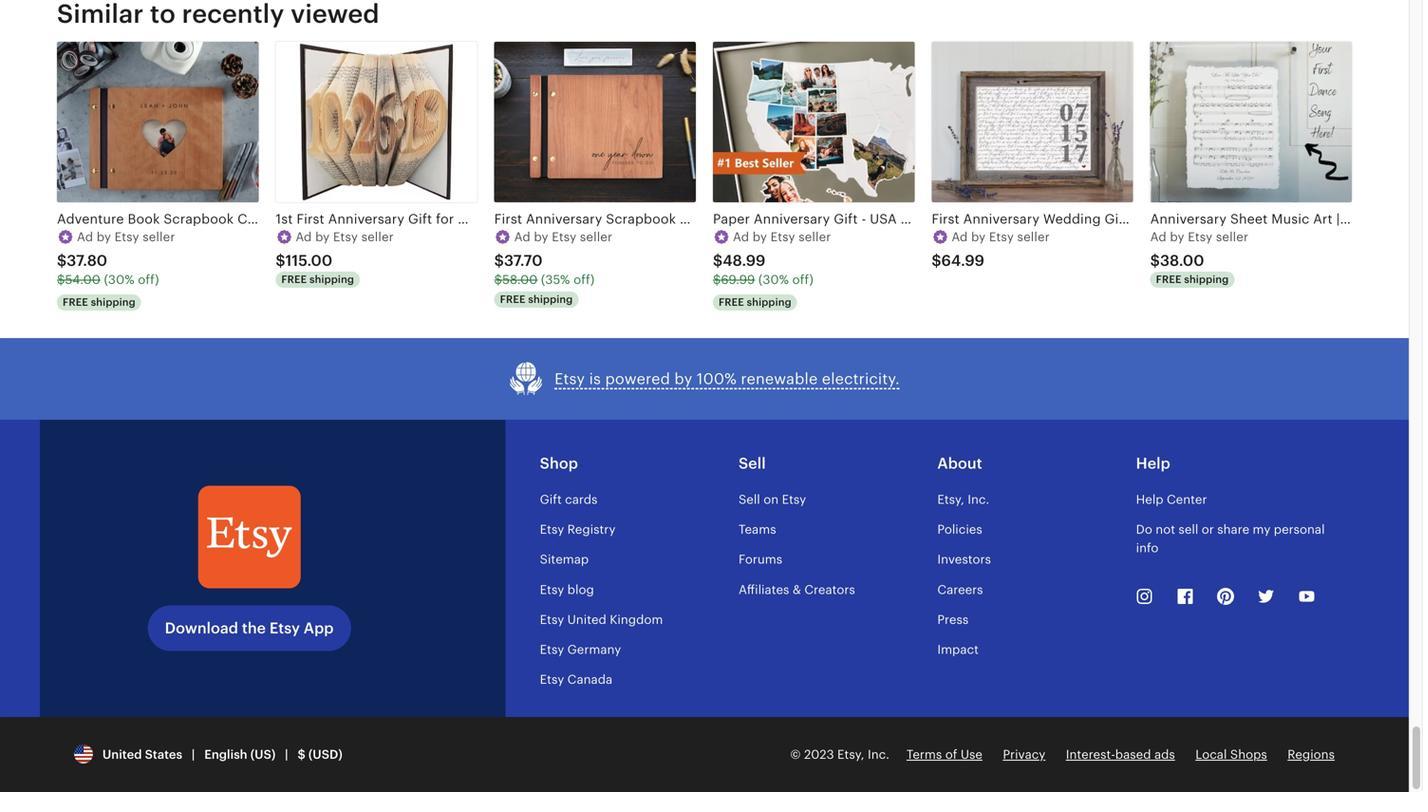 Task type: vqa. For each thing, say whether or not it's contained in the screenshot.
Make
no



Task type: locate. For each thing, give the bounding box(es) containing it.
united right the 'us' image
[[102, 747, 142, 762]]

regions
[[1288, 747, 1335, 762]]

(30%
[[104, 273, 135, 287], [759, 273, 789, 287]]

gift cards link
[[540, 492, 598, 507]]

a d b y etsy seller
[[77, 230, 175, 244], [296, 230, 394, 244], [514, 230, 613, 244], [733, 230, 832, 244], [952, 230, 1050, 244]]

a inside a d b y etsy seller $ 38.00 free shipping
[[1151, 230, 1159, 244]]

3 y from the left
[[542, 230, 549, 244]]

d up "37.80" at the top left
[[85, 230, 93, 244]]

free down 38.00
[[1157, 274, 1182, 286]]

d up 115.00 at left top
[[304, 230, 312, 244]]

3 b from the left
[[534, 230, 542, 244]]

gift
[[540, 492, 562, 507]]

0 vertical spatial help
[[1137, 455, 1171, 472]]

renewable
[[741, 370, 818, 387]]

shipping down the (35%
[[528, 293, 573, 305]]

5 seller from the left
[[1018, 230, 1050, 244]]

investors
[[938, 553, 992, 567]]

a d b y etsy seller up "37.80" at the top left
[[77, 230, 175, 244]]

off) inside $ 37.70 $ 58.00 (35% off) free shipping
[[574, 273, 595, 287]]

0 horizontal spatial etsy,
[[838, 747, 865, 762]]

off) for 37.70
[[574, 273, 595, 287]]

off) right the (35%
[[574, 273, 595, 287]]

0 horizontal spatial off)
[[138, 273, 159, 287]]

shipping down the 69.99
[[747, 296, 792, 308]]

b up "37.80" at the top left
[[97, 230, 105, 244]]

3 seller from the left
[[580, 230, 613, 244]]

4 d from the left
[[742, 230, 750, 244]]

(30% inside the "$ 48.99 $ 69.99 (30% off) free shipping"
[[759, 273, 789, 287]]

etsy blog
[[540, 583, 594, 597]]

personal
[[1274, 522, 1326, 537]]

free down 115.00 at left top
[[281, 274, 307, 286]]

©
[[791, 747, 801, 762]]

b up 115.00 at left top
[[315, 230, 323, 244]]

or
[[1202, 522, 1215, 537]]

off) right 54.00
[[138, 273, 159, 287]]

1 d from the left
[[85, 230, 93, 244]]

free for 37.70
[[500, 293, 526, 305]]

2 d from the left
[[304, 230, 312, 244]]

y up 115.00 at left top
[[323, 230, 330, 244]]

free inside $ 37.80 $ 54.00 (30% off) free shipping
[[63, 296, 88, 308]]

seller
[[143, 230, 175, 244], [361, 230, 394, 244], [580, 230, 613, 244], [799, 230, 832, 244], [1018, 230, 1050, 244], [1217, 230, 1249, 244]]

shipping inside $ 37.70 $ 58.00 (35% off) free shipping
[[528, 293, 573, 305]]

6 y from the left
[[1178, 230, 1185, 244]]

0 horizontal spatial |
[[192, 747, 195, 762]]

seller for 115.00
[[361, 230, 394, 244]]

etsy registry link
[[540, 522, 616, 537]]

3 d from the left
[[523, 230, 531, 244]]

0 vertical spatial united
[[568, 613, 607, 627]]

etsy, up policies
[[938, 492, 965, 507]]

4 a from the left
[[733, 230, 742, 244]]

1 help from the top
[[1137, 455, 1171, 472]]

(30% for 48.99
[[759, 273, 789, 287]]

3 a from the left
[[514, 230, 523, 244]]

y inside a d b y etsy seller $ 38.00 free shipping
[[1178, 230, 1185, 244]]

2 a d b y etsy seller from the left
[[296, 230, 394, 244]]

$ inside $ 115.00 free shipping
[[276, 252, 286, 269]]

free inside a d b y etsy seller $ 38.00 free shipping
[[1157, 274, 1182, 286]]

help
[[1137, 455, 1171, 472], [1137, 492, 1164, 507]]

etsy, inc. link
[[938, 492, 990, 507]]

1 horizontal spatial |
[[285, 747, 288, 762]]

$ 115.00 free shipping
[[276, 252, 354, 286]]

by
[[675, 370, 693, 387]]

6 seller from the left
[[1217, 230, 1249, 244]]

(30% down 48.99
[[759, 273, 789, 287]]

1 horizontal spatial off)
[[574, 273, 595, 287]]

y up 64.99
[[979, 230, 986, 244]]

(30% right 54.00
[[104, 273, 135, 287]]

help up the help center
[[1137, 455, 1171, 472]]

37.80
[[67, 252, 107, 269]]

d up 64.99
[[960, 230, 968, 244]]

etsy is powered by 100% renewable electricity.
[[555, 370, 900, 387]]

seller for 37.80
[[143, 230, 175, 244]]

help center
[[1137, 492, 1208, 507]]

investors link
[[938, 553, 992, 567]]

free down 54.00
[[63, 296, 88, 308]]

y up 38.00
[[1178, 230, 1185, 244]]

38.00
[[1161, 252, 1205, 269]]

off) right the 69.99
[[793, 273, 814, 287]]

y for 37.70
[[542, 230, 549, 244]]

sell left the on
[[739, 492, 761, 507]]

shipping down 115.00 at left top
[[310, 274, 354, 286]]

5 b from the left
[[972, 230, 980, 244]]

us image
[[74, 745, 93, 764]]

shipping for 48.99
[[747, 296, 792, 308]]

b for 115.00
[[315, 230, 323, 244]]

interest-based ads
[[1066, 747, 1176, 762]]

affiliates & creators link
[[739, 583, 856, 597]]

etsy inside a d b y etsy seller $ 38.00 free shipping
[[1188, 230, 1213, 244]]

54.00
[[65, 273, 101, 287]]

2 seller from the left
[[361, 230, 394, 244]]

0 horizontal spatial united
[[102, 747, 142, 762]]

b for 37.80
[[97, 230, 105, 244]]

1 vertical spatial inc.
[[868, 747, 890, 762]]

$ 64.99
[[932, 252, 985, 269]]

sell for sell on etsy
[[739, 492, 761, 507]]

100%
[[697, 370, 737, 387]]

3 off) from the left
[[793, 273, 814, 287]]

shops
[[1231, 747, 1268, 762]]

shipping inside the "$ 48.99 $ 69.99 (30% off) free shipping"
[[747, 296, 792, 308]]

a d b y etsy seller for 37.80
[[77, 230, 175, 244]]

free
[[281, 274, 307, 286], [1157, 274, 1182, 286], [500, 293, 526, 305], [63, 296, 88, 308], [719, 296, 745, 308]]

$
[[57, 252, 67, 269], [276, 252, 286, 269], [495, 252, 504, 269], [713, 252, 723, 269], [932, 252, 942, 269], [1151, 252, 1161, 269], [57, 273, 65, 287], [495, 273, 503, 287], [713, 273, 721, 287], [298, 747, 306, 762]]

etsy germany link
[[540, 643, 621, 657]]

d up 48.99
[[742, 230, 750, 244]]

0 horizontal spatial (30%
[[104, 273, 135, 287]]

off)
[[138, 273, 159, 287], [574, 273, 595, 287], [793, 273, 814, 287]]

careers
[[938, 583, 984, 597]]

sitemap
[[540, 553, 589, 567]]

not
[[1156, 522, 1176, 537]]

shipping down 54.00
[[91, 296, 136, 308]]

2 a from the left
[[296, 230, 304, 244]]

6 d from the left
[[1159, 230, 1167, 244]]

inc.
[[968, 492, 990, 507], [868, 747, 890, 762]]

etsy is powered by 100% renewable electricity. button
[[509, 361, 900, 397]]

shipping inside $ 37.80 $ 54.00 (30% off) free shipping
[[91, 296, 136, 308]]

1 a from the left
[[77, 230, 86, 244]]

1 sell from the top
[[739, 455, 766, 472]]

37.70
[[504, 252, 543, 269]]

teams
[[739, 522, 777, 537]]

info
[[1137, 541, 1159, 555]]

4 b from the left
[[753, 230, 761, 244]]

shipping
[[310, 274, 354, 286], [1185, 274, 1229, 286], [528, 293, 573, 305], [91, 296, 136, 308], [747, 296, 792, 308]]

1 horizontal spatial etsy,
[[938, 492, 965, 507]]

1 seller from the left
[[143, 230, 175, 244]]

y up 48.99
[[761, 230, 767, 244]]

1 a d b y etsy seller from the left
[[77, 230, 175, 244]]

help center link
[[1137, 492, 1208, 507]]

free down the 69.99
[[719, 296, 745, 308]]

4 y from the left
[[761, 230, 767, 244]]

$ 37.80 $ 54.00 (30% off) free shipping
[[57, 252, 159, 308]]

2 b from the left
[[315, 230, 323, 244]]

d up 38.00
[[1159, 230, 1167, 244]]

sell up the on
[[739, 455, 766, 472]]

inc. left terms
[[868, 747, 890, 762]]

1 horizontal spatial united
[[568, 613, 607, 627]]

adventure book scrapbook couples gift for boyfriend, anniversary gifts couples, personalized gift, valentines day gift for him image
[[57, 42, 259, 202]]

a d b y etsy seller up the (35%
[[514, 230, 613, 244]]

6 a from the left
[[1151, 230, 1159, 244]]

3 a d b y etsy seller from the left
[[514, 230, 613, 244]]

a d b y etsy seller up 64.99
[[952, 230, 1050, 244]]

2 sell from the top
[[739, 492, 761, 507]]

shipping down 38.00
[[1185, 274, 1229, 286]]

united down blog
[[568, 613, 607, 627]]

free inside the "$ 48.99 $ 69.99 (30% off) free shipping"
[[719, 296, 745, 308]]

based
[[1116, 747, 1152, 762]]

forums link
[[739, 553, 783, 567]]

a for 48.99
[[733, 230, 742, 244]]

y up 37.70
[[542, 230, 549, 244]]

share
[[1218, 522, 1250, 537]]

b up 48.99
[[753, 230, 761, 244]]

(30% inside $ 37.80 $ 54.00 (30% off) free shipping
[[104, 273, 135, 287]]

terms
[[907, 747, 943, 762]]

free for 37.80
[[63, 296, 88, 308]]

2 off) from the left
[[574, 273, 595, 287]]

115.00
[[286, 252, 333, 269]]

2 horizontal spatial off)
[[793, 273, 814, 287]]

a d b y etsy seller up 48.99
[[733, 230, 832, 244]]

off) for 48.99
[[793, 273, 814, 287]]

off) inside $ 37.80 $ 54.00 (30% off) free shipping
[[138, 273, 159, 287]]

2 help from the top
[[1137, 492, 1164, 507]]

a d b y etsy seller $ 38.00 free shipping
[[1151, 230, 1249, 286]]

1 vertical spatial help
[[1137, 492, 1164, 507]]

4 a d b y etsy seller from the left
[[733, 230, 832, 244]]

free inside $ 37.70 $ 58.00 (35% off) free shipping
[[500, 293, 526, 305]]

inc. up policies
[[968, 492, 990, 507]]

paper anniversary gift - usa photo map - unframed - free shipping image
[[713, 42, 915, 202]]

free down '58.00' on the left top
[[500, 293, 526, 305]]

4 seller from the left
[[799, 230, 832, 244]]

0 vertical spatial etsy,
[[938, 492, 965, 507]]

a d b y etsy seller for 37.70
[[514, 230, 613, 244]]

registry
[[568, 522, 616, 537]]

etsy,
[[938, 492, 965, 507], [838, 747, 865, 762]]

0 horizontal spatial inc.
[[868, 747, 890, 762]]

sell
[[739, 455, 766, 472], [739, 492, 761, 507]]

b up 38.00
[[1171, 230, 1179, 244]]

y up "37.80" at the top left
[[104, 230, 111, 244]]

off) inside the "$ 48.99 $ 69.99 (30% off) free shipping"
[[793, 273, 814, 287]]

1 horizontal spatial (30%
[[759, 273, 789, 287]]

etsy, right "2023"
[[838, 747, 865, 762]]

anniversary sheet music art | 100% cotton fiber print | 2nd anniversary gift | personalized gift for men | second anniversary cotton gift image
[[1151, 42, 1353, 202]]

etsy united kingdom link
[[540, 613, 663, 627]]

about
[[938, 455, 983, 472]]

electricity.
[[822, 370, 900, 387]]

| right states
[[192, 747, 195, 762]]

a d b y etsy seller up 115.00 at left top
[[296, 230, 394, 244]]

6 b from the left
[[1171, 230, 1179, 244]]

1 vertical spatial united
[[102, 747, 142, 762]]

sitemap link
[[540, 553, 589, 567]]

2 y from the left
[[323, 230, 330, 244]]

|
[[192, 747, 195, 762], [285, 747, 288, 762]]

blog
[[568, 583, 594, 597]]

1 y from the left
[[104, 230, 111, 244]]

sell
[[1179, 522, 1199, 537]]

y
[[104, 230, 111, 244], [323, 230, 330, 244], [542, 230, 549, 244], [761, 230, 767, 244], [979, 230, 986, 244], [1178, 230, 1185, 244]]

1 vertical spatial etsy,
[[838, 747, 865, 762]]

help up do
[[1137, 492, 1164, 507]]

0 vertical spatial sell
[[739, 455, 766, 472]]

1st first anniversary gift for her him, custom date folded book art image
[[276, 42, 477, 202]]

d up 37.70
[[523, 230, 531, 244]]

policies
[[938, 522, 983, 537]]

b up 37.70
[[534, 230, 542, 244]]

0 vertical spatial inc.
[[968, 492, 990, 507]]

2023
[[804, 747, 835, 762]]

interest-
[[1066, 747, 1116, 762]]

1 off) from the left
[[138, 273, 159, 287]]

| right (us)
[[285, 747, 288, 762]]

terms of use link
[[907, 747, 983, 762]]

1 b from the left
[[97, 230, 105, 244]]

do
[[1137, 522, 1153, 537]]

1 vertical spatial sell
[[739, 492, 761, 507]]

b up 64.99
[[972, 230, 980, 244]]

2 (30% from the left
[[759, 273, 789, 287]]

canada
[[568, 673, 613, 687]]

shipping inside $ 115.00 free shipping
[[310, 274, 354, 286]]

1 (30% from the left
[[104, 273, 135, 287]]



Task type: describe. For each thing, give the bounding box(es) containing it.
press
[[938, 613, 969, 627]]

terms of use
[[907, 747, 983, 762]]

$ inside a d b y etsy seller $ 38.00 free shipping
[[1151, 252, 1161, 269]]

64.99
[[942, 252, 985, 269]]

germany
[[568, 643, 621, 657]]

english
[[204, 747, 248, 762]]

a for 37.70
[[514, 230, 523, 244]]

48.99
[[723, 252, 766, 269]]

etsy united kingdom
[[540, 613, 663, 627]]

off) for 37.80
[[138, 273, 159, 287]]

impact link
[[938, 643, 979, 657]]

a for 37.80
[[77, 230, 86, 244]]

affiliates
[[739, 583, 790, 597]]

a d b y etsy seller for 115.00
[[296, 230, 394, 244]]

d for 48.99
[[742, 230, 750, 244]]

(us)
[[251, 747, 276, 762]]

do not sell or share my personal info
[[1137, 522, 1326, 555]]

etsy canada
[[540, 673, 613, 687]]

(usd)
[[309, 747, 343, 762]]

5 a d b y etsy seller from the left
[[952, 230, 1050, 244]]

interest-based ads link
[[1066, 747, 1176, 762]]

use
[[961, 747, 983, 762]]

y for 48.99
[[761, 230, 767, 244]]

etsy germany
[[540, 643, 621, 657]]

5 a from the left
[[952, 230, 961, 244]]

$ 37.70 $ 58.00 (35% off) free shipping
[[495, 252, 595, 305]]

1 horizontal spatial inc.
[[968, 492, 990, 507]]

5 d from the left
[[960, 230, 968, 244]]

kingdom
[[610, 613, 663, 627]]

free for 48.99
[[719, 296, 745, 308]]

is
[[589, 370, 601, 387]]

do not sell or share my personal info link
[[1137, 522, 1326, 555]]

affiliates & creators
[[739, 583, 856, 597]]

help for help center
[[1137, 492, 1164, 507]]

5 y from the left
[[979, 230, 986, 244]]

shipping inside a d b y etsy seller $ 38.00 free shipping
[[1185, 274, 1229, 286]]

b for 37.70
[[534, 230, 542, 244]]

of
[[946, 747, 958, 762]]

free inside $ 115.00 free shipping
[[281, 274, 307, 286]]

seller for 48.99
[[799, 230, 832, 244]]

&
[[793, 583, 802, 597]]

d for 37.80
[[85, 230, 93, 244]]

shipping for 37.70
[[528, 293, 573, 305]]

d inside a d b y etsy seller $ 38.00 free shipping
[[1159, 230, 1167, 244]]

d for 37.70
[[523, 230, 531, 244]]

policies link
[[938, 522, 983, 537]]

58.00
[[503, 273, 538, 287]]

privacy link
[[1003, 747, 1046, 762]]

2 | from the left
[[285, 747, 288, 762]]

states
[[145, 747, 182, 762]]

etsy, inc.
[[938, 492, 990, 507]]

download the etsy app link
[[148, 606, 351, 651]]

sell on etsy
[[739, 492, 807, 507]]

b inside a d b y etsy seller $ 38.00 free shipping
[[1171, 230, 1179, 244]]

seller inside a d b y etsy seller $ 38.00 free shipping
[[1217, 230, 1249, 244]]

first anniversary wedding gift song lyrics, 1st anniversary gift, valentines gift for her, one year anniversary gift first dance song lyrics image
[[932, 42, 1134, 202]]

local shops link
[[1196, 747, 1268, 762]]

center
[[1167, 492, 1208, 507]]

regions button
[[1288, 746, 1335, 763]]

ads
[[1155, 747, 1176, 762]]

first anniversary scrapbook gift |  paper 1st anniversary gift | one year down forever to go image
[[495, 42, 696, 202]]

careers link
[[938, 583, 984, 597]]

sell for sell
[[739, 455, 766, 472]]

etsy blog link
[[540, 583, 594, 597]]

etsy registry
[[540, 522, 616, 537]]

forums
[[739, 553, 783, 567]]

gift cards
[[540, 492, 598, 507]]

app
[[304, 620, 334, 637]]

powered
[[605, 370, 671, 387]]

teams link
[[739, 522, 777, 537]]

local
[[1196, 747, 1228, 762]]

y for 115.00
[[323, 230, 330, 244]]

© 2023 etsy, inc.
[[791, 747, 890, 762]]

my
[[1253, 522, 1271, 537]]

shop
[[540, 455, 578, 472]]

b for 48.99
[[753, 230, 761, 244]]

help for help
[[1137, 455, 1171, 472]]

cards
[[565, 492, 598, 507]]

on
[[764, 492, 779, 507]]

download
[[165, 620, 238, 637]]

69.99
[[721, 273, 755, 287]]

press link
[[938, 613, 969, 627]]

a for 115.00
[[296, 230, 304, 244]]

(30% for 37.80
[[104, 273, 135, 287]]

shipping for 37.80
[[91, 296, 136, 308]]

etsy inside button
[[555, 370, 585, 387]]

impact
[[938, 643, 979, 657]]

y for 37.80
[[104, 230, 111, 244]]

etsy canada link
[[540, 673, 613, 687]]

a d b y etsy seller for 48.99
[[733, 230, 832, 244]]

1 | from the left
[[192, 747, 195, 762]]

privacy
[[1003, 747, 1046, 762]]

local shops
[[1196, 747, 1268, 762]]

d for 115.00
[[304, 230, 312, 244]]

(35%
[[541, 273, 570, 287]]

$ 48.99 $ 69.99 (30% off) free shipping
[[713, 252, 814, 308]]

seller for 37.70
[[580, 230, 613, 244]]

download the etsy app
[[165, 620, 334, 637]]



